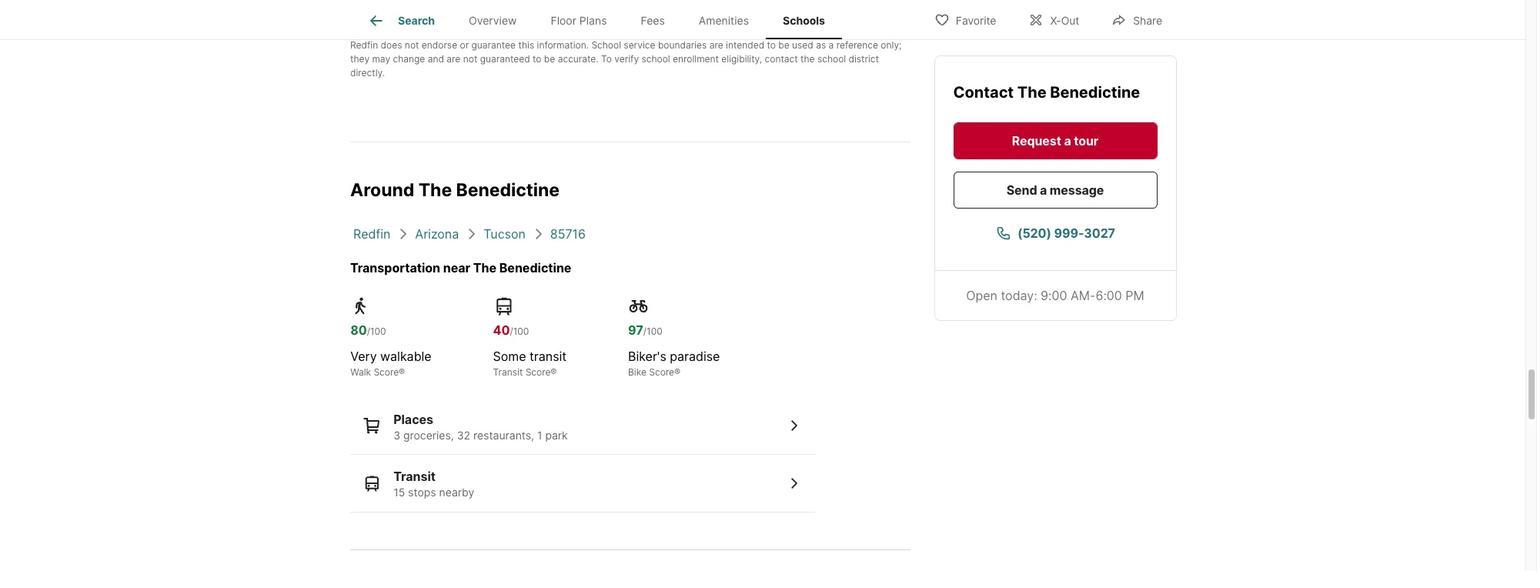 Task type: vqa. For each thing, say whether or not it's contained in the screenshot.
"are" to the right
yes



Task type: locate. For each thing, give the bounding box(es) containing it.
2 vertical spatial a
[[1040, 182, 1047, 198]]

1 horizontal spatial not
[[463, 53, 477, 64]]

schools tab
[[766, 2, 842, 39]]

to
[[767, 39, 776, 51], [533, 53, 541, 64]]

1 horizontal spatial score
[[525, 366, 551, 378]]

restaurants,
[[473, 428, 534, 441]]

request a tour
[[1012, 133, 1099, 149]]

80
[[350, 322, 367, 338]]

overview tab
[[452, 2, 534, 39]]

0 horizontal spatial are
[[447, 53, 461, 64]]

®
[[399, 366, 405, 378], [551, 366, 557, 378], [674, 366, 680, 378]]

accurate.
[[558, 53, 599, 64]]

1 vertical spatial and
[[428, 53, 444, 64]]

the right contact
[[1018, 83, 1047, 102]]

the
[[1018, 83, 1047, 102], [418, 179, 452, 201], [473, 260, 497, 275]]

including
[[350, 16, 389, 28]]

transit
[[530, 348, 567, 364]]

score inside biker's paradise bike score ®
[[649, 366, 674, 378]]

0 horizontal spatial a
[[829, 39, 834, 51]]

may
[[372, 53, 390, 64]]

by
[[392, 16, 403, 28]]

0 vertical spatial redfin
[[350, 39, 378, 51]]

benedictine up tour
[[1050, 83, 1141, 102]]

/100 up some
[[510, 325, 529, 337]]

1 school from the left
[[641, 53, 670, 64]]

not down redfin does not endorse or guarantee this information.
[[463, 53, 477, 64]]

score
[[374, 366, 399, 378], [525, 366, 551, 378], [649, 366, 674, 378]]

1 horizontal spatial transit
[[493, 366, 523, 378]]

school
[[641, 53, 670, 64], [817, 53, 846, 64]]

® inside very walkable walk score ®
[[399, 366, 405, 378]]

not up the change
[[405, 39, 419, 51]]

today:
[[1001, 288, 1038, 303]]

1 vertical spatial the
[[800, 53, 815, 64]]

32
[[457, 428, 470, 441]]

be
[[778, 39, 790, 51], [544, 53, 555, 64]]

0 horizontal spatial /100
[[367, 325, 386, 337]]

1 horizontal spatial /100
[[510, 325, 529, 337]]

3 /100 from the left
[[643, 325, 662, 337]]

0 vertical spatial a
[[829, 39, 834, 51]]

® for walkable
[[399, 366, 405, 378]]

district
[[849, 53, 879, 64]]

® inside some transit transit score ®
[[551, 366, 557, 378]]

share
[[1133, 13, 1162, 27]]

2 horizontal spatial score
[[649, 366, 674, 378]]

benedictine up tucson
[[456, 179, 560, 201]]

transit inside "transit 15 stops nearby"
[[393, 469, 436, 484]]

1 horizontal spatial to
[[767, 39, 776, 51]]

0 vertical spatial the
[[507, 16, 521, 28]]

send
[[1007, 182, 1038, 198]]

paradise
[[670, 348, 720, 364]]

3 score from the left
[[649, 366, 674, 378]]

a
[[829, 39, 834, 51], [1064, 133, 1072, 149], [1040, 182, 1047, 198]]

and down the endorse
[[428, 53, 444, 64]]

the right visiting
[[507, 16, 521, 28]]

out
[[1061, 13, 1079, 27]]

redfin for redfin does not endorse or guarantee this information.
[[350, 39, 378, 51]]

the inside guaranteed to be accurate. to verify school enrollment eligibility, contact the school district directly.
[[800, 53, 815, 64]]

2 score from the left
[[525, 366, 551, 378]]

to up contact
[[767, 39, 776, 51]]

/100 up very
[[367, 325, 386, 337]]

be inside the school service boundaries are intended to be used as a reference only; they may change and are not
[[778, 39, 790, 51]]

0 horizontal spatial and
[[428, 53, 444, 64]]

open
[[967, 288, 998, 303]]

1 ® from the left
[[399, 366, 405, 378]]

benedictine for contact the benedictine
[[1050, 83, 1141, 102]]

redfin up they
[[350, 39, 378, 51]]

6:00
[[1096, 288, 1122, 303]]

biker's
[[628, 348, 666, 364]]

a left tour
[[1064, 133, 1072, 149]]

a for send
[[1040, 182, 1047, 198]]

and
[[454, 16, 471, 28], [428, 53, 444, 64]]

themselves.
[[560, 16, 612, 28]]

2 vertical spatial the
[[473, 260, 497, 275]]

amenities tab
[[682, 2, 766, 39]]

/100 inside "40 /100"
[[510, 325, 529, 337]]

arizona
[[415, 226, 459, 241]]

benedictine down tucson
[[499, 260, 571, 275]]

to down this
[[533, 53, 541, 64]]

the for contact
[[1018, 83, 1047, 102]]

school service boundaries are intended to be used as a reference only; they may change and are not
[[350, 39, 902, 64]]

contact the benedictine
[[954, 83, 1141, 102]]

0 horizontal spatial be
[[544, 53, 555, 64]]

0 vertical spatial and
[[454, 16, 471, 28]]

1 vertical spatial not
[[463, 53, 477, 64]]

1 horizontal spatial and
[[454, 16, 471, 28]]

1 horizontal spatial school
[[817, 53, 846, 64]]

1 horizontal spatial the
[[800, 53, 815, 64]]

1 horizontal spatial the
[[473, 260, 497, 275]]

1 horizontal spatial are
[[709, 39, 723, 51]]

0 horizontal spatial the
[[418, 179, 452, 201]]

/100 inside 97 /100
[[643, 325, 662, 337]]

send a message button
[[954, 172, 1158, 209]]

® down paradise
[[674, 366, 680, 378]]

redfin for redfin
[[353, 226, 390, 241]]

score inside very walkable walk score ®
[[374, 366, 399, 378]]

a right as
[[829, 39, 834, 51]]

1 vertical spatial to
[[533, 53, 541, 64]]

be up contact
[[778, 39, 790, 51]]

near
[[443, 260, 470, 275]]

1
[[537, 428, 542, 441]]

to inside the school service boundaries are intended to be used as a reference only; they may change and are not
[[767, 39, 776, 51]]

0 horizontal spatial score
[[374, 366, 399, 378]]

0 vertical spatial be
[[778, 39, 790, 51]]

school down 'service'
[[641, 53, 670, 64]]

overview
[[469, 14, 517, 27]]

are
[[709, 39, 723, 51], [447, 53, 461, 64]]

1 horizontal spatial be
[[778, 39, 790, 51]]

1 vertical spatial are
[[447, 53, 461, 64]]

3
[[393, 428, 400, 441]]

2 horizontal spatial /100
[[643, 325, 662, 337]]

3027
[[1084, 226, 1115, 241]]

score down transit
[[525, 366, 551, 378]]

® inside biker's paradise bike score ®
[[674, 366, 680, 378]]

places 3 groceries, 32 restaurants, 1 park
[[393, 411, 568, 441]]

1 vertical spatial the
[[418, 179, 452, 201]]

the down used
[[800, 53, 815, 64]]

0 vertical spatial the
[[1018, 83, 1047, 102]]

1 /100 from the left
[[367, 325, 386, 337]]

a right send
[[1040, 182, 1047, 198]]

® down 'walkable'
[[399, 366, 405, 378]]

2 horizontal spatial a
[[1064, 133, 1072, 149]]

0 horizontal spatial ®
[[399, 366, 405, 378]]

1 horizontal spatial a
[[1040, 182, 1047, 198]]

0 vertical spatial to
[[767, 39, 776, 51]]

a for request
[[1064, 133, 1072, 149]]

the right near
[[473, 260, 497, 275]]

1 score from the left
[[374, 366, 399, 378]]

x-out
[[1050, 13, 1079, 27]]

arizona link
[[415, 226, 459, 241]]

message
[[1050, 182, 1104, 198]]

fees tab
[[624, 2, 682, 39]]

tab list
[[350, 0, 854, 39]]

/100 up biker's
[[643, 325, 662, 337]]

1 vertical spatial a
[[1064, 133, 1072, 149]]

used
[[792, 39, 813, 51]]

are up enrollment
[[709, 39, 723, 51]]

1 vertical spatial benedictine
[[456, 179, 560, 201]]

2 horizontal spatial ®
[[674, 366, 680, 378]]

guarantee
[[471, 39, 516, 51]]

0 horizontal spatial school
[[641, 53, 670, 64]]

as
[[816, 39, 826, 51]]

85716 link
[[550, 226, 586, 241]]

the up arizona link on the top
[[418, 179, 452, 201]]

change
[[393, 53, 425, 64]]

school down as
[[817, 53, 846, 64]]

15
[[393, 486, 405, 499]]

1 horizontal spatial ®
[[551, 366, 557, 378]]

to
[[601, 53, 612, 64]]

schools
[[783, 14, 825, 27]]

groceries,
[[403, 428, 454, 441]]

benedictine
[[1050, 83, 1141, 102], [456, 179, 560, 201], [499, 260, 571, 275]]

3 ® from the left
[[674, 366, 680, 378]]

0 horizontal spatial to
[[533, 53, 541, 64]]

0 vertical spatial are
[[709, 39, 723, 51]]

very
[[350, 348, 377, 364]]

/100 for 80
[[367, 325, 386, 337]]

1 vertical spatial be
[[544, 53, 555, 64]]

score down biker's
[[649, 366, 674, 378]]

walk
[[350, 366, 371, 378]]

score down 'walkable'
[[374, 366, 399, 378]]

2 ® from the left
[[551, 366, 557, 378]]

are down or
[[447, 53, 461, 64]]

floor plans tab
[[534, 2, 624, 39]]

redfin does not endorse or guarantee this information.
[[350, 39, 589, 51]]

0 horizontal spatial transit
[[393, 469, 436, 484]]

favorite
[[956, 13, 996, 27]]

not
[[405, 39, 419, 51], [463, 53, 477, 64]]

0 vertical spatial benedictine
[[1050, 83, 1141, 102]]

1 vertical spatial redfin
[[353, 226, 390, 241]]

® down transit
[[551, 366, 557, 378]]

redfin up transportation
[[353, 226, 390, 241]]

schools
[[524, 16, 557, 28]]

tab list containing search
[[350, 0, 854, 39]]

this
[[518, 39, 534, 51]]

2 horizontal spatial the
[[1018, 83, 1047, 102]]

walkable
[[380, 348, 432, 364]]

transit
[[493, 366, 523, 378], [393, 469, 436, 484]]

be down information.
[[544, 53, 555, 64]]

/100 for 40
[[510, 325, 529, 337]]

x-out button
[[1016, 3, 1092, 35]]

and up or
[[454, 16, 471, 28]]

redfin
[[350, 39, 378, 51], [353, 226, 390, 241]]

transit up stops at the left of page
[[393, 469, 436, 484]]

(520) 999-3027 link
[[954, 215, 1158, 252]]

score inside some transit transit score ®
[[525, 366, 551, 378]]

transit down some
[[493, 366, 523, 378]]

0 vertical spatial transit
[[493, 366, 523, 378]]

search
[[398, 14, 435, 27]]

a inside the school service boundaries are intended to be used as a reference only; they may change and are not
[[829, 39, 834, 51]]

1 vertical spatial transit
[[393, 469, 436, 484]]

request
[[1012, 133, 1062, 149]]

0 horizontal spatial not
[[405, 39, 419, 51]]

2 /100 from the left
[[510, 325, 529, 337]]

/100 inside 80 /100
[[367, 325, 386, 337]]

(520) 999-3027
[[1018, 226, 1115, 241]]



Task type: describe. For each thing, give the bounding box(es) containing it.
(520)
[[1018, 226, 1051, 241]]

amenities
[[699, 14, 749, 27]]

pm
[[1126, 288, 1145, 303]]

eligibility,
[[721, 53, 762, 64]]

share button
[[1099, 3, 1175, 35]]

verify
[[614, 53, 639, 64]]

only;
[[881, 39, 902, 51]]

contact
[[765, 53, 798, 64]]

guaranteed to be accurate. to verify school enrollment eligibility, contact the school district directly.
[[350, 53, 879, 78]]

score for walkable
[[374, 366, 399, 378]]

boundaries
[[658, 39, 707, 51]]

score for paradise
[[649, 366, 674, 378]]

nearby
[[439, 486, 474, 499]]

score for transit
[[525, 366, 551, 378]]

transit 15 stops nearby
[[393, 469, 474, 499]]

0 vertical spatial not
[[405, 39, 419, 51]]

around the benedictine
[[350, 179, 560, 201]]

/100 for 97
[[643, 325, 662, 337]]

very walkable walk score ®
[[350, 348, 432, 378]]

® for paradise
[[674, 366, 680, 378]]

park
[[545, 428, 568, 441]]

redfin link
[[353, 226, 390, 241]]

bike
[[628, 366, 647, 378]]

guaranteed
[[480, 53, 530, 64]]

benedictine for around the benedictine
[[456, 179, 560, 201]]

transportation near the benedictine
[[350, 260, 571, 275]]

open today: 9:00 am-6:00 pm
[[967, 288, 1145, 303]]

® for transit
[[551, 366, 557, 378]]

tucson
[[484, 226, 526, 241]]

biker's paradise bike score ®
[[628, 348, 720, 378]]

(520) 999-3027 button
[[954, 215, 1158, 252]]

80 /100
[[350, 322, 386, 338]]

transportation
[[350, 260, 440, 275]]

directly.
[[350, 67, 385, 78]]

tour
[[1074, 133, 1099, 149]]

2 school from the left
[[817, 53, 846, 64]]

request a tour button
[[954, 122, 1158, 159]]

they
[[350, 53, 370, 64]]

school
[[591, 39, 621, 51]]

0 horizontal spatial the
[[507, 16, 521, 28]]

some transit transit score ®
[[493, 348, 567, 378]]

stops
[[408, 486, 436, 499]]

fees
[[641, 14, 665, 27]]

intended
[[726, 39, 764, 51]]

to inside guaranteed to be accurate. to verify school enrollment eligibility, contact the school district directly.
[[533, 53, 541, 64]]

or
[[460, 39, 469, 51]]

send a message
[[1007, 182, 1104, 198]]

x-
[[1050, 13, 1061, 27]]

85716
[[550, 226, 586, 241]]

information.
[[537, 39, 589, 51]]

floor
[[551, 14, 576, 27]]

9:00
[[1041, 288, 1068, 303]]

40 /100
[[493, 322, 529, 338]]

2 vertical spatial benedictine
[[499, 260, 571, 275]]

reference
[[836, 39, 878, 51]]

40
[[493, 322, 510, 338]]

around
[[350, 179, 414, 201]]

search link
[[367, 12, 435, 30]]

enrollment
[[673, 53, 719, 64]]

service
[[624, 39, 655, 51]]

and inside the school service boundaries are intended to be used as a reference only; they may change and are not
[[428, 53, 444, 64]]

visiting
[[473, 16, 504, 28]]

97
[[628, 322, 643, 338]]

97 /100
[[628, 322, 662, 338]]

be inside guaranteed to be accurate. to verify school enrollment eligibility, contact the school district directly.
[[544, 53, 555, 64]]

am-
[[1071, 288, 1096, 303]]

999-
[[1054, 226, 1084, 241]]

including by contacting and visiting the schools themselves.
[[350, 16, 612, 28]]

places
[[393, 411, 433, 427]]

floor plans
[[551, 14, 607, 27]]

contact
[[954, 83, 1014, 102]]

plans
[[579, 14, 607, 27]]

not inside the school service boundaries are intended to be used as a reference only; they may change and are not
[[463, 53, 477, 64]]

the for around
[[418, 179, 452, 201]]

some
[[493, 348, 526, 364]]

endorse
[[422, 39, 457, 51]]

transit inside some transit transit score ®
[[493, 366, 523, 378]]

tucson link
[[484, 226, 526, 241]]

does
[[381, 39, 402, 51]]



